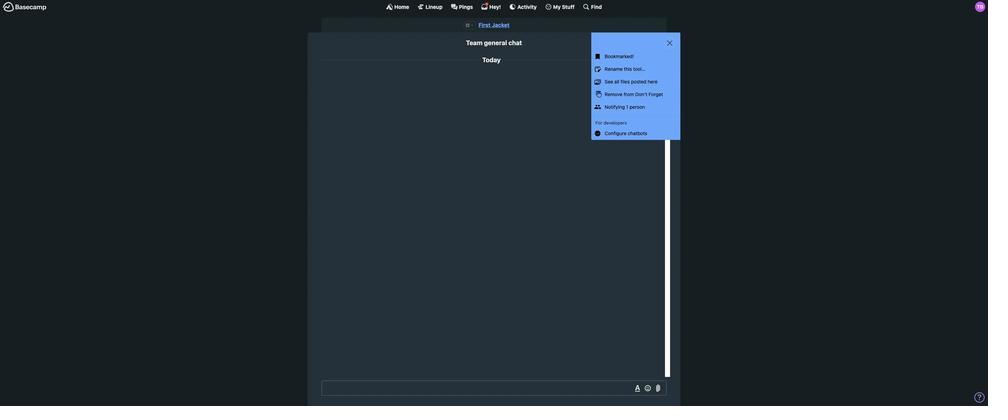 Task type: describe. For each thing, give the bounding box(es) containing it.
team general chat
[[466, 39, 522, 47]]

10:09am
[[621, 73, 636, 78]]

rename this tool… link
[[592, 63, 681, 76]]

don't
[[636, 91, 648, 97]]

from
[[624, 91, 634, 97]]

pings
[[459, 4, 473, 10]]

posted
[[631, 79, 647, 85]]

hey!
[[490, 4, 501, 10]]

first
[[479, 22, 491, 28]]

configure chatbots
[[605, 131, 648, 136]]

remove from don't forget link
[[592, 88, 681, 101]]

lineup link
[[418, 3, 443, 10]]

tyler black image
[[647, 72, 662, 86]]

jacket
[[492, 22, 510, 28]]

switch accounts image
[[3, 2, 47, 12]]

find button
[[583, 3, 602, 10]]

today
[[482, 56, 501, 64]]

bookmarked!
[[605, 54, 634, 59]]

home link
[[386, 3, 409, 10]]

activity link
[[509, 3, 537, 10]]

chat
[[509, 39, 522, 47]]

rename this tool…
[[605, 66, 646, 72]]

here
[[648, 79, 658, 85]]

notifying
[[605, 104, 625, 110]]

team
[[466, 39, 483, 47]]

first jacket link
[[479, 22, 510, 28]]



Task type: locate. For each thing, give the bounding box(es) containing it.
tool…
[[633, 66, 646, 72]]

10:09am link
[[621, 73, 636, 78]]

all
[[615, 79, 620, 85]]

home
[[395, 4, 409, 10]]

configure chatbots link
[[592, 128, 681, 140]]

None text field
[[321, 381, 667, 397]]

see all files posted here
[[605, 79, 658, 85]]

my
[[553, 4, 561, 10]]

first jacket
[[479, 22, 510, 28]]

notifying       1 person link
[[592, 101, 681, 114]]

see
[[605, 79, 613, 85]]

lineup
[[426, 4, 443, 10]]

1
[[626, 104, 629, 110]]

for
[[596, 120, 603, 126]]

bookmarked! link
[[592, 51, 681, 63]]

rename
[[605, 66, 623, 72]]

find
[[591, 4, 602, 10]]

my stuff
[[553, 4, 575, 10]]

remove from don't forget
[[605, 91, 663, 97]]

activity
[[518, 4, 537, 10]]

chatbots
[[628, 131, 648, 136]]

person
[[630, 104, 645, 110]]

my stuff button
[[545, 3, 575, 10]]

files
[[621, 79, 630, 85]]

hey! button
[[481, 2, 501, 10]]

main element
[[0, 0, 988, 13]]

this
[[624, 66, 632, 72]]

for developers
[[596, 120, 627, 126]]

team!
[[631, 79, 644, 85]]

general
[[484, 39, 507, 47]]

configure
[[605, 131, 627, 136]]

see all files posted here link
[[592, 76, 681, 88]]

stuff
[[562, 4, 575, 10]]

pings button
[[451, 3, 473, 10]]

10:09am element
[[621, 73, 636, 78]]

remove
[[605, 91, 623, 97]]

forget
[[649, 91, 663, 97]]

tyler black image
[[975, 2, 986, 12]]

developers
[[604, 120, 627, 126]]

hello
[[618, 79, 630, 85]]

hello team!
[[618, 79, 644, 85]]

notifying       1 person
[[605, 104, 645, 110]]



Task type: vqa. For each thing, say whether or not it's contained in the screenshot.
bottom 2023
no



